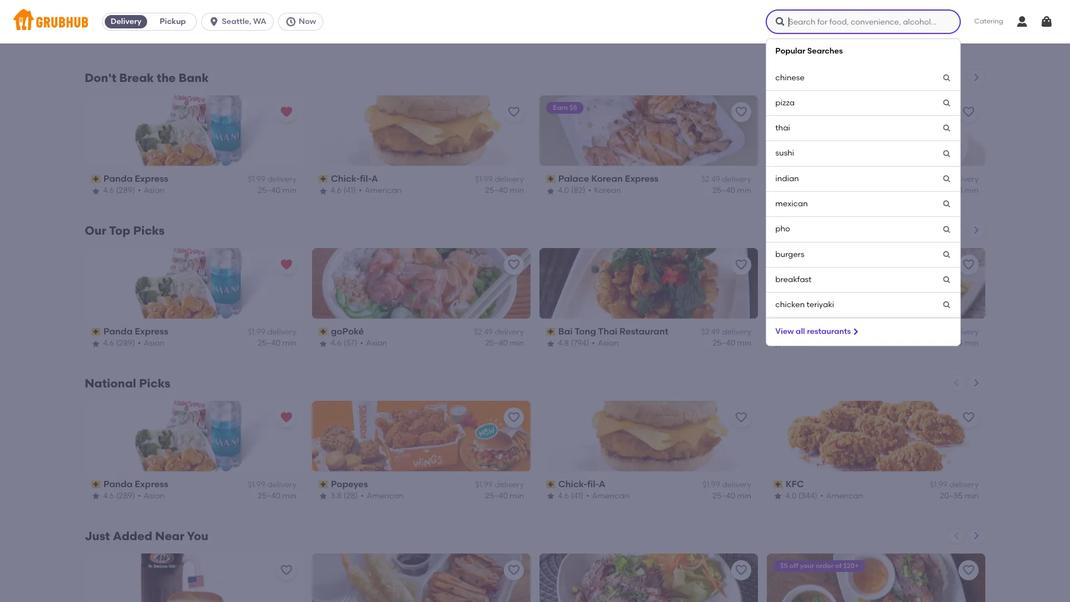 Task type: vqa. For each thing, say whether or not it's contained in the screenshot.


Task type: describe. For each thing, give the bounding box(es) containing it.
sodo
[[104, 21, 131, 31]]

sodo bento
[[104, 21, 159, 31]]

0 horizontal spatial $5
[[570, 104, 577, 111]]

svg image for chinese
[[943, 73, 952, 82]]

40–55 min
[[258, 33, 297, 43]]

svg image inside 'seattle, wa' button
[[209, 16, 220, 27]]

(344)
[[799, 491, 818, 501]]

sushi
[[776, 149, 795, 158]]

svg image for pho
[[943, 225, 952, 234]]

20–35 min
[[940, 491, 979, 501]]

view all restaurants
[[776, 326, 851, 336]]

4.0 (344)
[[786, 491, 818, 501]]

restaurant
[[620, 326, 669, 337]]

(28)
[[344, 491, 358, 501]]

korean for palace
[[592, 173, 623, 184]]

3 panda from the top
[[104, 479, 133, 489]]

chipotle
[[786, 173, 824, 184]]

$2.49 delivery for bai tong thai restaurant
[[701, 327, 752, 337]]

4.0 for palace korean express
[[558, 186, 569, 195]]

pickup button
[[149, 13, 196, 31]]

our
[[85, 223, 106, 237]]

subscription pass image up national
[[91, 328, 101, 336]]

caret left icon image for near
[[952, 531, 961, 540]]

bowls
[[826, 186, 847, 195]]

palace korean express
[[559, 173, 659, 184]]

$2.49 for palace korean express
[[701, 175, 720, 184]]

yummy kitchen
[[786, 326, 854, 337]]

of
[[836, 562, 842, 570]]

0 vertical spatial chick-
[[331, 173, 360, 184]]

pho
[[776, 224, 791, 234]]

national picks
[[85, 376, 171, 390]]

(289) for don't break the bank
[[116, 186, 135, 195]]

korean for •
[[594, 186, 621, 195]]

svg image for burgers
[[943, 250, 952, 259]]

svg image for thai
[[943, 124, 952, 133]]

0 vertical spatial picks
[[133, 223, 165, 237]]

subscription pass image left chipotle
[[774, 175, 784, 183]]

4.6 (57)
[[331, 339, 358, 348]]

burgers
[[776, 250, 805, 259]]

• korean
[[588, 186, 621, 195]]

don't
[[85, 71, 116, 85]]

popeyes
[[331, 479, 368, 489]]

break
[[119, 71, 154, 85]]

caret right icon image for the
[[972, 73, 981, 82]]

(57)
[[344, 339, 358, 348]]

4.6 (289) for national picks
[[103, 491, 135, 501]]

chicken
[[776, 300, 805, 310]]

our top picks
[[85, 223, 165, 237]]

gopoké
[[331, 326, 364, 337]]

order
[[816, 562, 834, 570]]

your
[[800, 562, 815, 570]]

breakfast
[[776, 275, 812, 284]]

indian
[[776, 174, 799, 183]]

yummy
[[786, 326, 818, 337]]

4.0 (82)
[[558, 186, 586, 195]]

you
[[187, 529, 208, 543]]

caret left icon image for the
[[952, 73, 961, 82]]

(794)
[[571, 339, 589, 348]]

chinese
[[776, 73, 805, 82]]

$3.49 delivery
[[929, 327, 979, 337]]

view
[[776, 326, 794, 336]]

$2.49 delivery for chipotle
[[929, 175, 979, 184]]

mexican
[[776, 199, 808, 209]]

1 vertical spatial 4.6 (41)
[[558, 491, 584, 501]]

list box inside main navigation navigation
[[766, 38, 961, 346]]

the
[[157, 71, 176, 85]]

saved restaurant button for picks
[[277, 255, 297, 275]]

panda for the
[[104, 173, 133, 184]]

national
[[85, 376, 136, 390]]

now button
[[278, 13, 328, 31]]

saved restaurant image
[[280, 258, 293, 271]]

0 vertical spatial chick-fil-a
[[331, 173, 378, 184]]

all
[[796, 326, 805, 336]]

now
[[299, 17, 316, 26]]

1 vertical spatial fil-
[[588, 479, 599, 489]]

saved restaurant image for national picks
[[280, 411, 293, 424]]

delivery button
[[103, 13, 149, 31]]

(63)
[[798, 339, 812, 348]]

top
[[109, 223, 130, 237]]

catering
[[975, 17, 1004, 25]]

delivery
[[111, 17, 141, 26]]

4.7
[[786, 339, 796, 348]]

restaurants
[[807, 326, 851, 336]]

near
[[155, 529, 184, 543]]

bai tong thai restaurant
[[559, 326, 669, 337]]

$7.49
[[248, 22, 265, 31]]

seattle, wa
[[222, 17, 267, 26]]

1 horizontal spatial chick-
[[559, 479, 588, 489]]

(202)
[[798, 186, 817, 195]]

pizza
[[776, 98, 795, 108]]

$2.49 delivery for gopoké
[[474, 327, 524, 337]]

caret right icon image for picks
[[972, 226, 981, 235]]



Task type: locate. For each thing, give the bounding box(es) containing it.
a
[[372, 173, 378, 184], [599, 479, 606, 489]]

1 horizontal spatial (41)
[[571, 491, 584, 501]]

chicken teriyaki
[[776, 300, 835, 310]]

4.8 (794)
[[558, 339, 589, 348]]

$2.49 for chipotle
[[929, 175, 948, 184]]

subscription pass image up our
[[91, 175, 101, 183]]

0 vertical spatial saved restaurant image
[[280, 105, 293, 119]]

korean up • korean
[[592, 173, 623, 184]]

4.0 left the (82)
[[558, 186, 569, 195]]

1 caret right icon image from the top
[[972, 73, 981, 82]]

(289) for national picks
[[116, 491, 135, 501]]

2 vertical spatial saved restaurant button
[[277, 407, 297, 427]]

2 saved restaurant button from the top
[[277, 255, 297, 275]]

4.6 (289) for don't break the bank
[[103, 186, 135, 195]]

subscription pass image left palace
[[546, 175, 556, 183]]

express
[[135, 173, 168, 184], [625, 173, 659, 184], [135, 326, 168, 337], [135, 479, 168, 489]]

(82)
[[571, 186, 586, 195]]

saved restaurant image
[[280, 105, 293, 119], [280, 411, 293, 424]]

panda express up our top picks
[[104, 173, 168, 184]]

4 caret left icon image from the top
[[952, 531, 961, 540]]

4.6 (41)
[[331, 186, 356, 195], [558, 491, 584, 501]]

4.8
[[558, 339, 569, 348]]

3 saved restaurant button from the top
[[277, 407, 297, 427]]

4.0
[[558, 186, 569, 195], [786, 491, 797, 501]]

1 horizontal spatial 4.0
[[786, 491, 797, 501]]

panda express for picks
[[104, 326, 168, 337]]

panda express up national picks
[[104, 326, 168, 337]]

4.6
[[331, 33, 342, 43], [103, 186, 114, 195], [331, 186, 342, 195], [103, 339, 114, 348], [331, 339, 342, 348], [103, 491, 114, 501], [558, 491, 569, 501]]

0 vertical spatial (41)
[[344, 186, 356, 195]]

$5 off your order of $20+
[[781, 562, 859, 570]]

subscription pass image
[[91, 22, 101, 30], [91, 175, 101, 183], [546, 175, 556, 183], [774, 175, 784, 183], [91, 328, 101, 336], [774, 328, 784, 336], [319, 481, 329, 488]]

korean down palace korean express
[[594, 186, 621, 195]]

$2.49 delivery
[[701, 175, 752, 184], [929, 175, 979, 184], [474, 327, 524, 337], [701, 327, 752, 337]]

svg image for mexican
[[943, 200, 952, 209]]

4.6 (289) for our top picks
[[103, 339, 135, 348]]

• american
[[359, 186, 402, 195], [361, 491, 404, 501], [586, 491, 629, 501], [821, 491, 864, 501]]

1 vertical spatial saved restaurant image
[[280, 411, 293, 424]]

4.6 (289)
[[331, 33, 363, 43], [103, 186, 135, 195], [103, 339, 135, 348], [103, 491, 135, 501]]

$2.49 for gopoké
[[474, 327, 493, 337]]

wa
[[253, 17, 267, 26]]

• bowls
[[820, 186, 847, 195]]

4.9
[[786, 186, 796, 195]]

1 vertical spatial $5
[[781, 562, 788, 570]]

$5
[[570, 104, 577, 111], [781, 562, 788, 570]]

panda up top
[[104, 173, 133, 184]]

don't break the bank
[[85, 71, 209, 85]]

added
[[113, 529, 152, 543]]

0 vertical spatial korean
[[592, 173, 623, 184]]

express for don't break the bank
[[135, 173, 168, 184]]

1 vertical spatial panda express
[[104, 326, 168, 337]]

subscription pass image left all
[[774, 328, 784, 336]]

caret right icon image
[[972, 73, 981, 82], [972, 226, 981, 235], [972, 378, 981, 387], [972, 531, 981, 540]]

2 caret left icon image from the top
[[952, 226, 961, 235]]

$2.49
[[701, 175, 720, 184], [929, 175, 948, 184], [474, 327, 493, 337], [701, 327, 720, 337]]

3.8 (28)
[[331, 491, 358, 501]]

pickup
[[160, 17, 186, 26]]

panda express up added
[[104, 479, 168, 489]]

just
[[85, 529, 110, 543]]

$5 left off on the right bottom of the page
[[781, 562, 788, 570]]

popular searches
[[776, 46, 843, 56]]

panda
[[104, 173, 133, 184], [104, 326, 133, 337], [104, 479, 133, 489]]

$7.49 delivery
[[248, 22, 297, 31]]

2 panda from the top
[[104, 326, 133, 337]]

thai
[[776, 123, 791, 133]]

asian
[[371, 33, 392, 43], [144, 186, 165, 195], [144, 339, 165, 348], [366, 339, 387, 348], [598, 339, 619, 348], [821, 339, 842, 348], [144, 491, 165, 501]]

seattle,
[[222, 17, 251, 26]]

svg image inside now button
[[285, 16, 297, 27]]

express for national picks
[[135, 479, 168, 489]]

1 list box from the left
[[0, 38, 1071, 602]]

chick-
[[331, 173, 360, 184], [559, 479, 588, 489]]

$1.99 delivery
[[248, 175, 297, 184], [475, 175, 524, 184], [248, 327, 297, 337], [248, 480, 297, 490], [475, 480, 524, 490], [703, 480, 752, 490], [930, 480, 979, 490]]

just added near you
[[85, 529, 208, 543]]

min
[[282, 33, 297, 43], [510, 33, 524, 43], [282, 186, 297, 195], [510, 186, 524, 195], [737, 186, 752, 195], [965, 186, 979, 195], [282, 339, 297, 348], [510, 339, 524, 348], [737, 339, 752, 348], [965, 339, 979, 348], [282, 491, 297, 501], [510, 491, 524, 501], [737, 491, 752, 501], [965, 491, 979, 501]]

caret left icon image for picks
[[952, 226, 961, 235]]

25–40
[[485, 33, 508, 43], [258, 186, 281, 195], [485, 186, 508, 195], [713, 186, 736, 195], [940, 186, 963, 195], [258, 339, 281, 348], [485, 339, 508, 348], [713, 339, 736, 348], [940, 339, 963, 348], [258, 491, 281, 501], [485, 491, 508, 501], [713, 491, 736, 501]]

0 vertical spatial 4.6 (41)
[[331, 186, 356, 195]]

1 vertical spatial chick-
[[559, 479, 588, 489]]

0 vertical spatial panda express
[[104, 173, 168, 184]]

1 horizontal spatial a
[[599, 479, 606, 489]]

1 horizontal spatial $5
[[781, 562, 788, 570]]

• asian
[[365, 33, 392, 43], [138, 186, 165, 195], [138, 339, 165, 348], [360, 339, 387, 348], [592, 339, 619, 348], [815, 339, 842, 348], [138, 491, 165, 501]]

(289) for our top picks
[[116, 339, 135, 348]]

0 horizontal spatial chick-fil-a
[[331, 173, 378, 184]]

2 vertical spatial panda
[[104, 479, 133, 489]]

save this restaurant button
[[504, 102, 524, 122], [732, 102, 752, 122], [959, 102, 979, 122], [504, 255, 524, 275], [732, 255, 752, 275], [959, 255, 979, 275], [504, 407, 524, 427], [732, 407, 752, 427], [959, 407, 979, 427], [277, 560, 297, 580], [504, 560, 524, 580], [732, 560, 752, 580], [959, 560, 979, 580]]

40–55
[[258, 33, 281, 43]]

1 vertical spatial a
[[599, 479, 606, 489]]

panda up added
[[104, 479, 133, 489]]

fil-
[[360, 173, 372, 184], [588, 479, 599, 489]]

$2.49 delivery for palace korean express
[[701, 175, 752, 184]]

picks right national
[[139, 376, 171, 390]]

searches
[[808, 46, 843, 56]]

2 vertical spatial panda express
[[104, 479, 168, 489]]

4.7 (63)
[[786, 339, 812, 348]]

0 vertical spatial saved restaurant button
[[277, 102, 297, 122]]

0 horizontal spatial 4.6 (41)
[[331, 186, 356, 195]]

earn $5
[[553, 104, 577, 111]]

3 caret left icon image from the top
[[952, 378, 961, 387]]

american
[[365, 186, 402, 195], [367, 491, 404, 501], [592, 491, 629, 501], [826, 491, 864, 501]]

0 horizontal spatial (41)
[[344, 186, 356, 195]]

main navigation navigation
[[0, 0, 1071, 602]]

save this restaurant image
[[735, 105, 748, 119], [962, 105, 976, 119], [735, 258, 748, 271], [962, 258, 976, 271], [507, 411, 521, 424], [280, 563, 293, 577], [962, 563, 976, 577]]

saved restaurant button for the
[[277, 102, 297, 122]]

caret left icon image
[[952, 73, 961, 82], [952, 226, 961, 235], [952, 378, 961, 387], [952, 531, 961, 540]]

svg image
[[209, 16, 220, 27], [775, 16, 786, 27], [943, 99, 952, 108], [943, 149, 952, 158], [943, 174, 952, 183], [943, 301, 952, 310], [851, 327, 860, 336]]

4 caret right icon image from the top
[[972, 531, 981, 540]]

0 vertical spatial 4.0
[[558, 186, 569, 195]]

0 horizontal spatial fil-
[[360, 173, 372, 184]]

1 panda express from the top
[[104, 173, 168, 184]]

breakfast
[[91, 33, 127, 43]]

0 vertical spatial a
[[372, 173, 378, 184]]

4.0 for kfc
[[786, 491, 797, 501]]

popular
[[776, 46, 806, 56]]

list box
[[0, 38, 1071, 602], [766, 38, 961, 346]]

panda express for the
[[104, 173, 168, 184]]

earn
[[553, 104, 568, 111]]

korean
[[592, 173, 623, 184], [594, 186, 621, 195]]

0 vertical spatial panda
[[104, 173, 133, 184]]

bank
[[179, 71, 209, 85]]

1 vertical spatial picks
[[139, 376, 171, 390]]

kfc
[[786, 479, 804, 489]]

panda up national
[[104, 326, 133, 337]]

1 saved restaurant button from the top
[[277, 102, 297, 122]]

2 saved restaurant image from the top
[[280, 411, 293, 424]]

4.0 down the kfc
[[786, 491, 797, 501]]

svg image
[[1016, 15, 1029, 28], [1040, 15, 1054, 28], [285, 16, 297, 27], [943, 73, 952, 82], [943, 124, 952, 133], [943, 200, 952, 209], [943, 225, 952, 234], [943, 250, 952, 259], [943, 276, 952, 284]]

tong
[[575, 326, 596, 337]]

0 vertical spatial $5
[[570, 104, 577, 111]]

palace
[[559, 173, 589, 184]]

$5 right the earn
[[570, 104, 577, 111]]

1 vertical spatial saved restaurant button
[[277, 255, 297, 275]]

panda for picks
[[104, 326, 133, 337]]

caret right icon image for near
[[972, 531, 981, 540]]

2 panda express from the top
[[104, 326, 168, 337]]

1 caret left icon image from the top
[[952, 73, 961, 82]]

Search for food, convenience, alcohol... search field
[[766, 9, 961, 34]]

1 saved restaurant image from the top
[[280, 105, 293, 119]]

save this restaurant image
[[507, 105, 521, 119], [507, 258, 521, 271], [735, 411, 748, 424], [962, 411, 976, 424], [507, 563, 521, 577], [735, 563, 748, 577]]

0 vertical spatial fil-
[[360, 173, 372, 184]]

0 horizontal spatial a
[[372, 173, 378, 184]]

4.9 (202)
[[786, 186, 817, 195]]

$2.49 for bai tong thai restaurant
[[701, 327, 720, 337]]

1 vertical spatial (41)
[[571, 491, 584, 501]]

3 caret right icon image from the top
[[972, 378, 981, 387]]

saved restaurant image for don't break the bank
[[280, 105, 293, 119]]

kitchen
[[821, 326, 854, 337]]

picks
[[133, 223, 165, 237], [139, 376, 171, 390]]

$3.49
[[929, 327, 948, 337]]

1 horizontal spatial fil-
[[588, 479, 599, 489]]

1 horizontal spatial 4.6 (41)
[[558, 491, 584, 501]]

1 vertical spatial chick-fil-a
[[559, 479, 606, 489]]

$20+
[[844, 562, 859, 570]]

catering button
[[967, 9, 1011, 34]]

express for our top picks
[[135, 326, 168, 337]]

2 list box from the left
[[766, 38, 961, 346]]

1 horizontal spatial chick-fil-a
[[559, 479, 606, 489]]

subscription pass image left popeyes on the left
[[319, 481, 329, 488]]

bento
[[133, 21, 159, 31]]

0 horizontal spatial chick-
[[331, 173, 360, 184]]

panda express
[[104, 173, 168, 184], [104, 326, 168, 337], [104, 479, 168, 489]]

seattle, wa button
[[201, 13, 278, 31]]

off
[[790, 562, 799, 570]]

0 horizontal spatial 4.0
[[558, 186, 569, 195]]

picks right top
[[133, 223, 165, 237]]

(41)
[[344, 186, 356, 195], [571, 491, 584, 501]]

subscription pass image up breakfast
[[91, 22, 101, 30]]

thai
[[598, 326, 618, 337]]

2 caret right icon image from the top
[[972, 226, 981, 235]]

3.8
[[331, 491, 342, 501]]

bai
[[559, 326, 573, 337]]

1 vertical spatial panda
[[104, 326, 133, 337]]

1 vertical spatial korean
[[594, 186, 621, 195]]

svg image for breakfast
[[943, 276, 952, 284]]

subscription pass image
[[319, 22, 329, 30], [319, 175, 329, 183], [319, 328, 329, 336], [546, 328, 556, 336], [91, 481, 101, 488], [546, 481, 556, 488], [774, 481, 784, 488]]

chick-fil-a
[[331, 173, 378, 184], [559, 479, 606, 489]]

3 panda express from the top
[[104, 479, 168, 489]]

teriyaki
[[807, 300, 835, 310]]

1 vertical spatial 4.0
[[786, 491, 797, 501]]

20–35
[[940, 491, 963, 501]]

1 panda from the top
[[104, 173, 133, 184]]

star icon image
[[319, 34, 328, 43], [91, 187, 100, 195], [319, 187, 328, 195], [546, 187, 555, 195], [774, 187, 783, 195], [91, 339, 100, 348], [319, 339, 328, 348], [546, 339, 555, 348], [774, 339, 783, 348], [91, 492, 100, 501], [319, 492, 328, 501], [546, 492, 555, 501], [774, 492, 783, 501]]



